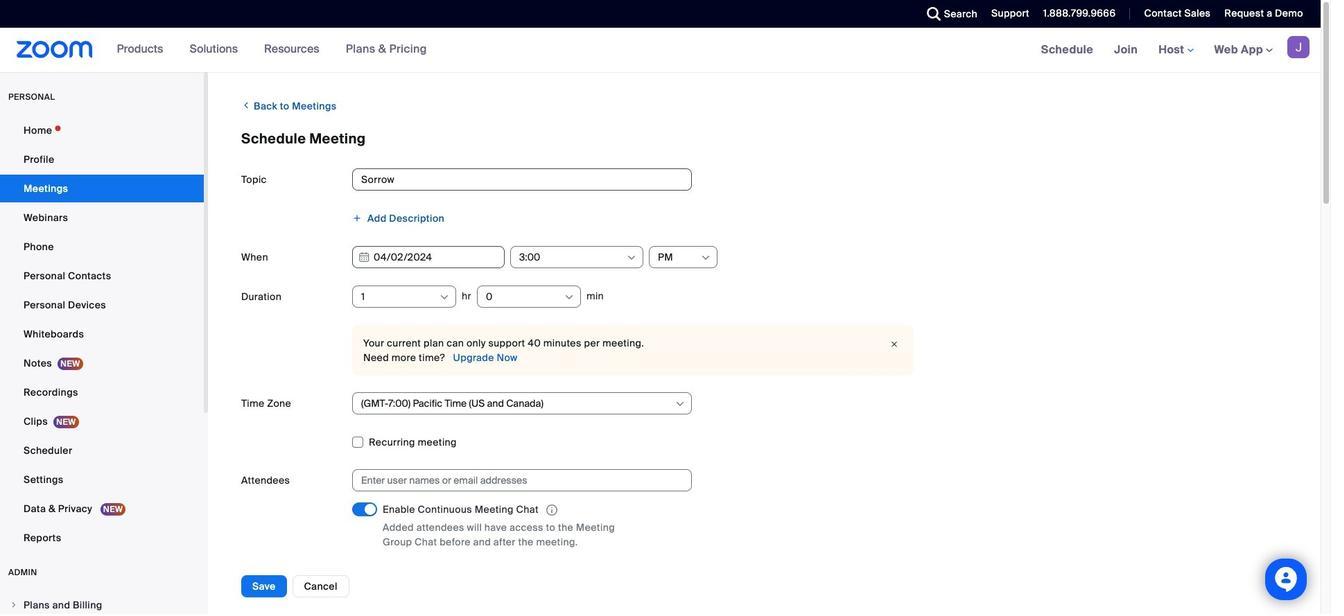 Task type: describe. For each thing, give the bounding box(es) containing it.
personal menu menu
[[0, 117, 204, 553]]

add image
[[352, 214, 362, 223]]

learn more about enable continuous meeting chat image
[[542, 504, 562, 517]]

left image
[[241, 98, 251, 112]]

1 horizontal spatial show options image
[[564, 292, 575, 303]]

2 horizontal spatial show options image
[[626, 252, 637, 264]]

My Meeting text field
[[352, 169, 692, 191]]

select time zone text field
[[361, 393, 674, 414]]



Task type: locate. For each thing, give the bounding box(es) containing it.
show options image
[[626, 252, 637, 264], [439, 292, 450, 303], [564, 292, 575, 303]]

0 vertical spatial show options image
[[700, 252, 712, 264]]

Persistent Chat, enter email address,Enter user names or email addresses text field
[[361, 470, 671, 491]]

profile picture image
[[1288, 36, 1310, 58]]

zoom logo image
[[17, 41, 93, 58]]

banner
[[0, 28, 1321, 73]]

show options image right select start time text box
[[626, 252, 637, 264]]

1 horizontal spatial show options image
[[700, 252, 712, 264]]

close image
[[886, 338, 903, 352]]

select start time text field
[[519, 247, 626, 268]]

show options image
[[700, 252, 712, 264], [675, 399, 686, 410]]

meetings navigation
[[1031, 28, 1321, 73]]

menu item
[[0, 592, 204, 614]]

1 vertical spatial show options image
[[675, 399, 686, 410]]

0 horizontal spatial show options image
[[439, 292, 450, 303]]

product information navigation
[[107, 28, 438, 72]]

show options image down choose date "text field"
[[439, 292, 450, 303]]

application
[[383, 503, 646, 518]]

0 horizontal spatial show options image
[[675, 399, 686, 410]]

show options image down select start time text box
[[564, 292, 575, 303]]

right image
[[10, 601, 18, 610]]

choose date text field
[[352, 246, 505, 268]]

option group
[[352, 567, 1288, 590]]



Task type: vqa. For each thing, say whether or not it's contained in the screenshot.
text field
no



